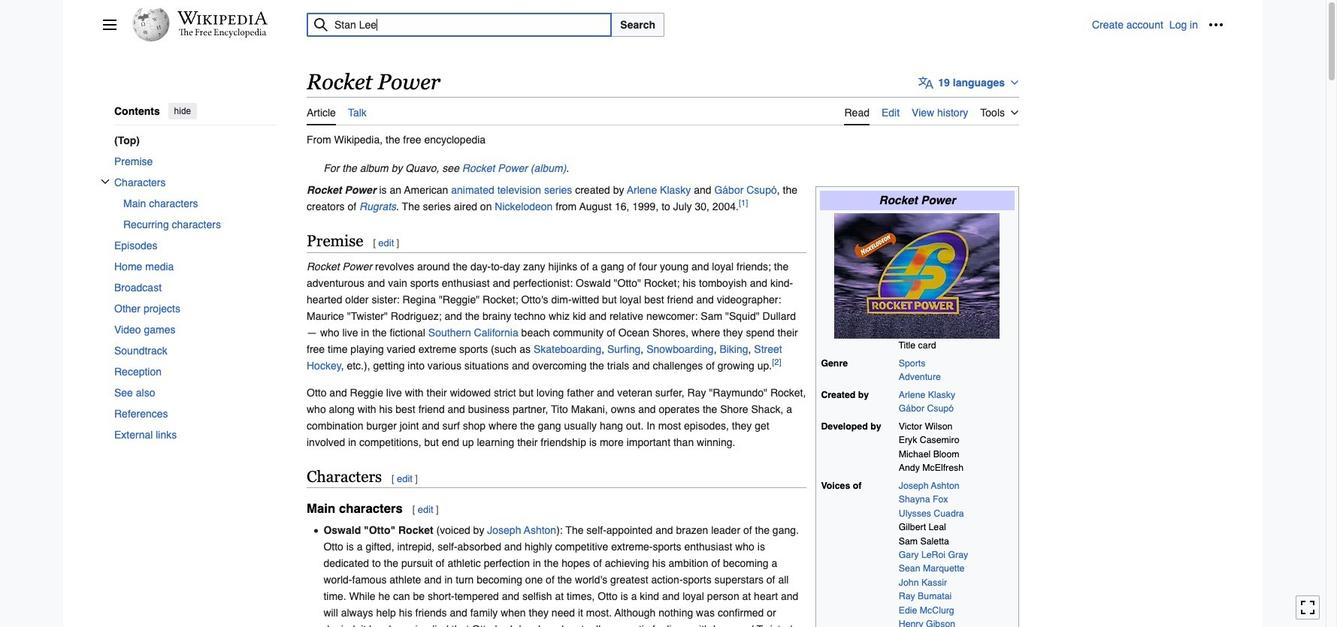 Task type: vqa. For each thing, say whether or not it's contained in the screenshot.
SEE ALSO
no



Task type: describe. For each thing, give the bounding box(es) containing it.
log in and more options image
[[1209, 17, 1224, 32]]

search results list box
[[289, 38, 612, 495]]

menu image
[[102, 17, 117, 32]]

wikipedia image
[[177, 11, 268, 25]]

personal tools navigation
[[1092, 13, 1229, 37]]



Task type: locate. For each thing, give the bounding box(es) containing it.
x small image
[[101, 177, 110, 186]]

None search field
[[289, 13, 1092, 497]]

language progressive image
[[919, 75, 934, 90]]

the free encyclopedia image
[[179, 29, 267, 38]]

Search Wikipedia search field
[[289, 13, 612, 37]]

note
[[307, 160, 1020, 176]]

fullscreen image
[[1301, 601, 1316, 616]]

main content
[[301, 68, 1224, 628]]



